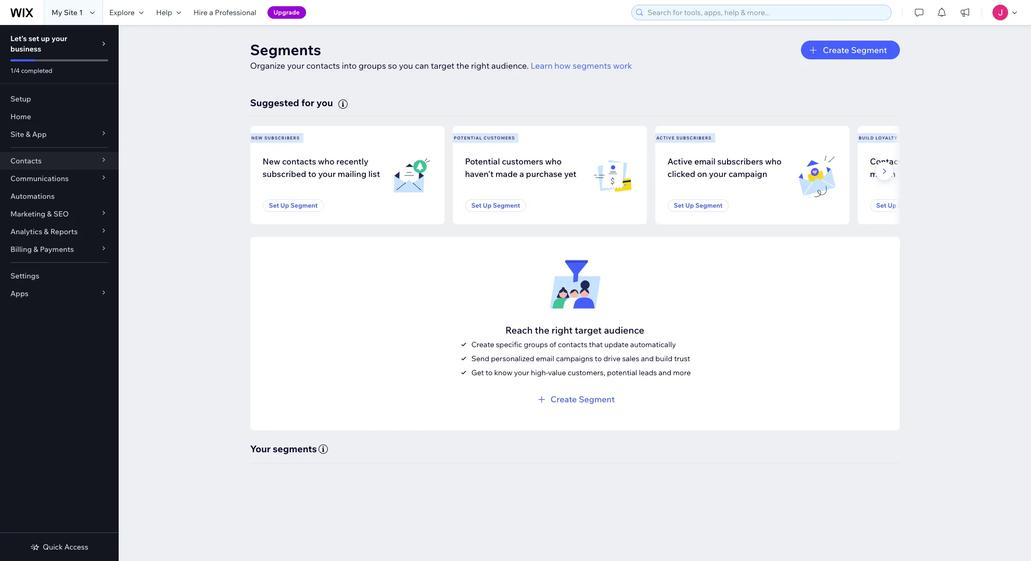 Task type: vqa. For each thing, say whether or not it's contained in the screenshot.
"right"
yes



Task type: locate. For each thing, give the bounding box(es) containing it.
to right subscribed
[[308, 169, 317, 179]]

0 horizontal spatial to
[[308, 169, 317, 179]]

1 horizontal spatial right
[[552, 324, 573, 336]]

up
[[281, 202, 289, 209], [483, 202, 492, 209], [686, 202, 694, 209], [888, 202, 897, 209]]

set up segment button down the on
[[668, 199, 729, 212]]

contacts up communications
[[10, 156, 42, 166]]

1 vertical spatial right
[[552, 324, 573, 336]]

you right for
[[317, 97, 333, 109]]

0 horizontal spatial who
[[318, 156, 335, 167]]

contacts left into
[[307, 60, 340, 71]]

set up segment button for clicked
[[668, 199, 729, 212]]

a
[[209, 8, 213, 17], [927, 156, 931, 167], [520, 169, 524, 179]]

your down segments
[[287, 60, 305, 71]]

2 vertical spatial a
[[520, 169, 524, 179]]

new
[[252, 135, 263, 141], [263, 156, 280, 167]]

1 vertical spatial the
[[535, 324, 550, 336]]

3 set from the left
[[674, 202, 684, 209]]

sidebar element
[[0, 25, 119, 561]]

1 horizontal spatial create segment
[[823, 45, 888, 55]]

1 horizontal spatial to
[[486, 368, 493, 377]]

list
[[248, 126, 1032, 224]]

audience.
[[492, 60, 529, 71]]

1 vertical spatial create
[[472, 340, 495, 349]]

site
[[64, 8, 78, 17], [10, 130, 24, 139]]

app
[[32, 130, 47, 139]]

1
[[79, 8, 83, 17]]

0 vertical spatial active
[[657, 135, 675, 141]]

set up segment down 'month' at the top right of page
[[877, 202, 926, 209]]

2 horizontal spatial create
[[823, 45, 850, 55]]

set down the clicked
[[674, 202, 684, 209]]

0 vertical spatial groups
[[359, 60, 386, 71]]

your right the on
[[709, 169, 727, 179]]

4 set from the left
[[877, 202, 887, 209]]

who inside "new contacts who recently subscribed to your mailing list"
[[318, 156, 335, 167]]

groups inside reach the right target audience create specific groups of contacts that update automatically send personalized email campaigns to drive sales and build trust get to know your high-value customers, potential leads and more
[[524, 340, 548, 349]]

2 vertical spatial create
[[551, 394, 577, 405]]

1 vertical spatial potential
[[465, 156, 500, 167]]

the right can
[[457, 60, 469, 71]]

email up the on
[[695, 156, 716, 167]]

active subscribers
[[657, 135, 712, 141]]

active inside active email subscribers who clicked on your campaign
[[668, 156, 693, 167]]

up down 'month' at the top right of page
[[888, 202, 897, 209]]

0 horizontal spatial groups
[[359, 60, 386, 71]]

2 set from the left
[[472, 202, 482, 209]]

0 horizontal spatial create segment button
[[535, 393, 615, 406]]

up
[[41, 34, 50, 43]]

0 vertical spatial contacts
[[307, 60, 340, 71]]

segments
[[573, 60, 612, 71], [273, 443, 317, 455]]

your down personalized
[[514, 368, 530, 377]]

1 horizontal spatial segments
[[573, 60, 612, 71]]

1 horizontal spatial who
[[545, 156, 562, 167]]

0 vertical spatial customers
[[484, 135, 515, 141]]

who up the purchase
[[545, 156, 562, 167]]

create segment button
[[801, 41, 900, 59], [535, 393, 615, 406]]

potential
[[454, 135, 483, 141], [465, 156, 500, 167]]

0 horizontal spatial subscribers
[[265, 135, 300, 141]]

up down subscribed
[[281, 202, 289, 209]]

contacts inside reach the right target audience create specific groups of contacts that update automatically send personalized email campaigns to drive sales and build trust get to know your high-value customers, potential leads and more
[[558, 340, 588, 349]]

set down 'month' at the top right of page
[[877, 202, 887, 209]]

let's set up your business
[[10, 34, 67, 54]]

and down build on the bottom of the page
[[659, 368, 672, 377]]

customers up potential customers who haven't made a purchase yet
[[484, 135, 515, 141]]

subscribers inside active email subscribers who clicked on your campaign
[[718, 156, 764, 167]]

1 horizontal spatial contacts
[[870, 156, 906, 167]]

send
[[472, 354, 490, 363]]

potential for potential customers who haven't made a purchase yet
[[465, 156, 500, 167]]

sales
[[623, 354, 640, 363]]

0 vertical spatial you
[[399, 60, 413, 71]]

active email subscribers who clicked on your campaign
[[668, 156, 782, 179]]

1 set up segment from the left
[[269, 202, 318, 209]]

1 horizontal spatial groups
[[524, 340, 548, 349]]

& left reports
[[44, 227, 49, 236]]

customers
[[484, 135, 515, 141], [502, 156, 544, 167]]

list containing new contacts who recently subscribed to your mailing list
[[248, 126, 1032, 224]]

groups left of
[[524, 340, 548, 349]]

1 set from the left
[[269, 202, 279, 209]]

work
[[613, 60, 632, 71]]

analytics & reports
[[10, 227, 78, 236]]

0 vertical spatial to
[[308, 169, 317, 179]]

0 horizontal spatial site
[[10, 130, 24, 139]]

your left mailing
[[318, 169, 336, 179]]

1 horizontal spatial the
[[535, 324, 550, 336]]

0 vertical spatial create segment button
[[801, 41, 900, 59]]

2 horizontal spatial who
[[766, 156, 782, 167]]

reach
[[506, 324, 533, 336]]

4 set up segment button from the left
[[870, 199, 932, 212]]

3 who from the left
[[766, 156, 782, 167]]

0 horizontal spatial target
[[431, 60, 455, 71]]

email up 'high-'
[[536, 354, 555, 363]]

& for analytics
[[44, 227, 49, 236]]

0 horizontal spatial contacts
[[10, 156, 42, 166]]

set
[[269, 202, 279, 209], [472, 202, 482, 209], [674, 202, 684, 209], [877, 202, 887, 209]]

0 horizontal spatial create segment
[[551, 394, 615, 405]]

set up segment for made
[[472, 202, 520, 209]]

your right up
[[52, 34, 67, 43]]

contacts up subscribed
[[282, 156, 316, 167]]

2 who from the left
[[545, 156, 562, 167]]

set up segment button down subscribed
[[263, 199, 324, 212]]

customers inside potential customers who haven't made a purchase yet
[[502, 156, 544, 167]]

made
[[496, 169, 518, 179]]

1 vertical spatial create segment
[[551, 394, 615, 405]]

marketing & seo button
[[0, 205, 119, 223]]

customers up made
[[502, 156, 544, 167]]

0 vertical spatial segments
[[573, 60, 612, 71]]

how
[[555, 60, 571, 71]]

1 horizontal spatial a
[[520, 169, 524, 179]]

1 vertical spatial you
[[317, 97, 333, 109]]

set up segment button down made
[[465, 199, 527, 212]]

1 horizontal spatial target
[[575, 324, 602, 336]]

0 vertical spatial target
[[431, 60, 455, 71]]

set down haven't
[[472, 202, 482, 209]]

drive
[[604, 354, 621, 363]]

analytics
[[10, 227, 42, 236]]

site inside "popup button"
[[10, 130, 24, 139]]

groups left so at the left of page
[[359, 60, 386, 71]]

subscribers down "suggested"
[[265, 135, 300, 141]]

subscribers up the on
[[677, 135, 712, 141]]

0 horizontal spatial the
[[457, 60, 469, 71]]

site down home
[[10, 130, 24, 139]]

the right reach
[[535, 324, 550, 336]]

who for your
[[318, 156, 335, 167]]

1 horizontal spatial you
[[399, 60, 413, 71]]

new up subscribed
[[263, 156, 280, 167]]

& left seo
[[47, 209, 52, 219]]

email inside reach the right target audience create specific groups of contacts that update automatically send personalized email campaigns to drive sales and build trust get to know your high-value customers, potential leads and more
[[536, 354, 555, 363]]

specific
[[496, 340, 523, 349]]

customers,
[[568, 368, 606, 377]]

who for purchase
[[545, 156, 562, 167]]

segments organize your contacts into groups so you can target the right audience. learn how segments work
[[250, 41, 632, 71]]

set up segment down the on
[[674, 202, 723, 209]]

contacts inside segments organize your contacts into groups so you can target the right audience. learn how segments work
[[307, 60, 340, 71]]

0 horizontal spatial a
[[209, 8, 213, 17]]

target
[[431, 60, 455, 71], [575, 324, 602, 336]]

right left audience.
[[471, 60, 490, 71]]

value
[[548, 368, 566, 377]]

1 vertical spatial active
[[668, 156, 693, 167]]

target right can
[[431, 60, 455, 71]]

site left 1 at the left top of the page
[[64, 8, 78, 17]]

contacts
[[870, 156, 906, 167], [10, 156, 42, 166]]

build
[[859, 135, 875, 141]]

who left recently
[[318, 156, 335, 167]]

subscribers for contacts
[[265, 135, 300, 141]]

customers for potential customers
[[484, 135, 515, 141]]

quick access button
[[30, 543, 88, 552]]

yet
[[564, 169, 577, 179]]

1 vertical spatial site
[[10, 130, 24, 139]]

3 up from the left
[[686, 202, 694, 209]]

potential inside potential customers who haven't made a purchase yet
[[465, 156, 500, 167]]

payments
[[40, 245, 74, 254]]

to right "get"
[[486, 368, 493, 377]]

0 vertical spatial right
[[471, 60, 490, 71]]

set for active email subscribers who clicked on your campaign
[[674, 202, 684, 209]]

for
[[301, 97, 315, 109]]

2 horizontal spatial a
[[927, 156, 931, 167]]

1 vertical spatial customers
[[502, 156, 544, 167]]

set up segment button for made
[[465, 199, 527, 212]]

contacts
[[307, 60, 340, 71], [282, 156, 316, 167], [558, 340, 588, 349]]

create segment
[[823, 45, 888, 55], [551, 394, 615, 405]]

set down subscribed
[[269, 202, 279, 209]]

subscribers up campaign on the top right of the page
[[718, 156, 764, 167]]

1 up from the left
[[281, 202, 289, 209]]

set up segment down made
[[472, 202, 520, 209]]

& right billing
[[33, 245, 38, 254]]

who
[[318, 156, 335, 167], [545, 156, 562, 167], [766, 156, 782, 167]]

a right hire
[[209, 8, 213, 17]]

0 horizontal spatial and
[[641, 354, 654, 363]]

2 vertical spatial contacts
[[558, 340, 588, 349]]

0 vertical spatial email
[[695, 156, 716, 167]]

1 set up segment button from the left
[[263, 199, 324, 212]]

subscribers for email
[[677, 135, 712, 141]]

set up segment
[[269, 202, 318, 209], [472, 202, 520, 209], [674, 202, 723, 209], [877, 202, 926, 209]]

0 horizontal spatial right
[[471, 60, 490, 71]]

1 horizontal spatial and
[[659, 368, 672, 377]]

create
[[823, 45, 850, 55], [472, 340, 495, 349], [551, 394, 577, 405]]

0 vertical spatial create segment
[[823, 45, 888, 55]]

subscribers
[[265, 135, 300, 141], [677, 135, 712, 141], [718, 156, 764, 167]]

a right made
[[520, 169, 524, 179]]

know
[[495, 368, 513, 377]]

1 horizontal spatial create
[[551, 394, 577, 405]]

audience
[[604, 324, 645, 336]]

segments right your on the left of the page
[[273, 443, 317, 455]]

up down the clicked
[[686, 202, 694, 209]]

automations
[[10, 192, 55, 201]]

email inside active email subscribers who clicked on your campaign
[[695, 156, 716, 167]]

1 vertical spatial and
[[659, 368, 672, 377]]

quick
[[43, 543, 63, 552]]

to left drive
[[595, 354, 602, 363]]

a right with
[[927, 156, 931, 167]]

1 vertical spatial target
[[575, 324, 602, 336]]

& inside "popup button"
[[26, 130, 31, 139]]

segments
[[250, 41, 321, 59]]

2 vertical spatial to
[[486, 368, 493, 377]]

segment
[[852, 45, 888, 55], [291, 202, 318, 209], [493, 202, 520, 209], [696, 202, 723, 209], [898, 202, 926, 209], [579, 394, 615, 405]]

you right so at the left of page
[[399, 60, 413, 71]]

0 horizontal spatial you
[[317, 97, 333, 109]]

0 vertical spatial site
[[64, 8, 78, 17]]

you inside segments organize your contacts into groups so you can target the right audience. learn how segments work
[[399, 60, 413, 71]]

your inside active email subscribers who clicked on your campaign
[[709, 169, 727, 179]]

1 vertical spatial a
[[927, 156, 931, 167]]

to inside "new contacts who recently subscribed to your mailing list"
[[308, 169, 317, 179]]

access
[[64, 543, 88, 552]]

2 set up segment from the left
[[472, 202, 520, 209]]

&
[[26, 130, 31, 139], [47, 209, 52, 219], [44, 227, 49, 236], [33, 245, 38, 254]]

1 vertical spatial email
[[536, 354, 555, 363]]

& left app
[[26, 130, 31, 139]]

contacts up 'month' at the top right of page
[[870, 156, 906, 167]]

segments right how at the right top of page
[[573, 60, 612, 71]]

0 horizontal spatial segments
[[273, 443, 317, 455]]

home
[[10, 112, 31, 121]]

upgrade button
[[267, 6, 306, 19]]

new inside "new contacts who recently subscribed to your mailing list"
[[263, 156, 280, 167]]

3 set up segment button from the left
[[668, 199, 729, 212]]

1 vertical spatial to
[[595, 354, 602, 363]]

purchase
[[526, 169, 563, 179]]

who up campaign on the top right of the page
[[766, 156, 782, 167]]

1 vertical spatial create segment button
[[535, 393, 615, 406]]

create inside reach the right target audience create specific groups of contacts that update automatically send personalized email campaigns to drive sales and build trust get to know your high-value customers, potential leads and more
[[472, 340, 495, 349]]

set up segment for clicked
[[674, 202, 723, 209]]

1 horizontal spatial create segment button
[[801, 41, 900, 59]]

groups inside segments organize your contacts into groups so you can target the right audience. learn how segments work
[[359, 60, 386, 71]]

1 vertical spatial groups
[[524, 340, 548, 349]]

0 horizontal spatial email
[[536, 354, 555, 363]]

up for clicked
[[686, 202, 694, 209]]

& inside dropdown button
[[47, 209, 52, 219]]

right up of
[[552, 324, 573, 336]]

1 vertical spatial contacts
[[282, 156, 316, 167]]

0 vertical spatial new
[[252, 135, 263, 141]]

let's
[[10, 34, 27, 43]]

set up segment button down 'month' at the top right of page
[[870, 199, 932, 212]]

up down haven't
[[483, 202, 492, 209]]

1 horizontal spatial subscribers
[[677, 135, 712, 141]]

and up leads
[[641, 354, 654, 363]]

0 vertical spatial and
[[641, 354, 654, 363]]

hire a professional link
[[187, 0, 263, 25]]

0 vertical spatial a
[[209, 8, 213, 17]]

2 horizontal spatial subscribers
[[718, 156, 764, 167]]

professional
[[215, 8, 257, 17]]

who inside active email subscribers who clicked on your campaign
[[766, 156, 782, 167]]

contacts inside dropdown button
[[10, 156, 42, 166]]

who inside potential customers who haven't made a purchase yet
[[545, 156, 562, 167]]

new down "suggested"
[[252, 135, 263, 141]]

to
[[308, 169, 317, 179], [595, 354, 602, 363], [486, 368, 493, 377]]

1 vertical spatial new
[[263, 156, 280, 167]]

1 horizontal spatial email
[[695, 156, 716, 167]]

2 set up segment button from the left
[[465, 199, 527, 212]]

1 who from the left
[[318, 156, 335, 167]]

upgrade
[[274, 8, 300, 16]]

set for potential customers who haven't made a purchase yet
[[472, 202, 482, 209]]

0 vertical spatial potential
[[454, 135, 483, 141]]

active for active subscribers
[[657, 135, 675, 141]]

new contacts who recently subscribed to your mailing list
[[263, 156, 380, 179]]

contacts up campaigns
[[558, 340, 588, 349]]

a inside potential customers who haven't made a purchase yet
[[520, 169, 524, 179]]

set up segment down subscribed
[[269, 202, 318, 209]]

target up that
[[575, 324, 602, 336]]

3 set up segment from the left
[[674, 202, 723, 209]]

seo
[[53, 209, 69, 219]]

2 up from the left
[[483, 202, 492, 209]]

list
[[369, 169, 380, 179]]

4 up from the left
[[888, 202, 897, 209]]

0 horizontal spatial create
[[472, 340, 495, 349]]

right
[[471, 60, 490, 71], [552, 324, 573, 336]]

0 vertical spatial the
[[457, 60, 469, 71]]

contacts inside contacts with a birthday this month
[[870, 156, 906, 167]]



Task type: describe. For each thing, give the bounding box(es) containing it.
2 horizontal spatial to
[[595, 354, 602, 363]]

create segment for leftmost the create segment button
[[551, 394, 615, 405]]

set up segment for subscribed
[[269, 202, 318, 209]]

your inside reach the right target audience create specific groups of contacts that update automatically send personalized email campaigns to drive sales and build trust get to know your high-value customers, potential leads and more
[[514, 368, 530, 377]]

organize
[[250, 60, 285, 71]]

Search for tools, apps, help & more... field
[[645, 5, 888, 20]]

marketing & seo
[[10, 209, 69, 219]]

update
[[605, 340, 629, 349]]

that
[[589, 340, 603, 349]]

1/4 completed
[[10, 67, 52, 74]]

contacts for contacts with a birthday this month
[[870, 156, 906, 167]]

hire a professional
[[194, 8, 257, 17]]

customers for potential customers who haven't made a purchase yet
[[502, 156, 544, 167]]

& for marketing
[[47, 209, 52, 219]]

reach the right target audience create specific groups of contacts that update automatically send personalized email campaigns to drive sales and build trust get to know your high-value customers, potential leads and more
[[472, 324, 691, 377]]

settings
[[10, 271, 39, 281]]

clicked
[[668, 169, 696, 179]]

setup
[[10, 94, 31, 104]]

the inside segments organize your contacts into groups so you can target the right audience. learn how segments work
[[457, 60, 469, 71]]

personalized
[[491, 354, 535, 363]]

right inside reach the right target audience create specific groups of contacts that update automatically send personalized email campaigns to drive sales and build trust get to know your high-value customers, potential leads and more
[[552, 324, 573, 336]]

right inside segments organize your contacts into groups so you can target the right audience. learn how segments work
[[471, 60, 490, 71]]

campaign
[[729, 169, 768, 179]]

into
[[342, 60, 357, 71]]

target inside reach the right target audience create specific groups of contacts that update automatically send personalized email campaigns to drive sales and build trust get to know your high-value customers, potential leads and more
[[575, 324, 602, 336]]

& for billing
[[33, 245, 38, 254]]

trust
[[674, 354, 691, 363]]

potential for potential customers
[[454, 135, 483, 141]]

target inside segments organize your contacts into groups so you can target the right audience. learn how segments work
[[431, 60, 455, 71]]

up for made
[[483, 202, 492, 209]]

my
[[52, 8, 62, 17]]

help button
[[150, 0, 187, 25]]

contacts with a birthday this month
[[870, 156, 983, 179]]

your inside "new contacts who recently subscribed to your mailing list"
[[318, 169, 336, 179]]

your inside the let's set up your business
[[52, 34, 67, 43]]

marketing
[[10, 209, 45, 219]]

site & app
[[10, 130, 47, 139]]

month
[[870, 169, 896, 179]]

billing
[[10, 245, 32, 254]]

completed
[[21, 67, 52, 74]]

analytics & reports button
[[0, 223, 119, 241]]

contacts inside "new contacts who recently subscribed to your mailing list"
[[282, 156, 316, 167]]

4 set up segment from the left
[[877, 202, 926, 209]]

birthday
[[933, 156, 966, 167]]

can
[[415, 60, 429, 71]]

your segments
[[250, 443, 317, 455]]

contacts for contacts
[[10, 156, 42, 166]]

explore
[[109, 8, 135, 17]]

recently
[[337, 156, 369, 167]]

your
[[250, 443, 271, 455]]

with
[[908, 156, 925, 167]]

high-
[[531, 368, 548, 377]]

potential customers who haven't made a purchase yet
[[465, 156, 577, 179]]

set up segment button for subscribed
[[263, 199, 324, 212]]

site & app button
[[0, 126, 119, 143]]

the inside reach the right target audience create specific groups of contacts that update automatically send personalized email campaigns to drive sales and build trust get to know your high-value customers, potential leads and more
[[535, 324, 550, 336]]

learn how segments work button
[[531, 59, 632, 72]]

more
[[673, 368, 691, 377]]

help
[[156, 8, 172, 17]]

home link
[[0, 108, 119, 126]]

quick access
[[43, 543, 88, 552]]

1 horizontal spatial site
[[64, 8, 78, 17]]

subscribed
[[263, 169, 306, 179]]

1 vertical spatial segments
[[273, 443, 317, 455]]

billing & payments
[[10, 245, 74, 254]]

0 vertical spatial create
[[823, 45, 850, 55]]

this
[[968, 156, 983, 167]]

your inside segments organize your contacts into groups so you can target the right audience. learn how segments work
[[287, 60, 305, 71]]

& for site
[[26, 130, 31, 139]]

up for subscribed
[[281, 202, 289, 209]]

new subscribers
[[252, 135, 300, 141]]

1/4
[[10, 67, 20, 74]]

build loyalty
[[859, 135, 898, 141]]

haven't
[[465, 169, 494, 179]]

so
[[388, 60, 397, 71]]

new for new contacts who recently subscribed to your mailing list
[[263, 156, 280, 167]]

potential
[[607, 368, 638, 377]]

suggested
[[250, 97, 299, 109]]

leads
[[639, 368, 657, 377]]

set for new contacts who recently subscribed to your mailing list
[[269, 202, 279, 209]]

set
[[28, 34, 39, 43]]

business
[[10, 44, 41, 54]]

get
[[472, 368, 484, 377]]

settings link
[[0, 267, 119, 285]]

on
[[698, 169, 708, 179]]

potential customers
[[454, 135, 515, 141]]

build
[[656, 354, 673, 363]]

segments inside segments organize your contacts into groups so you can target the right audience. learn how segments work
[[573, 60, 612, 71]]

loyalty
[[876, 135, 898, 141]]

my site 1
[[52, 8, 83, 17]]

communications
[[10, 174, 69, 183]]

hire
[[194, 8, 208, 17]]

create segment for the create segment button to the right
[[823, 45, 888, 55]]

campaigns
[[556, 354, 594, 363]]

active for active email subscribers who clicked on your campaign
[[668, 156, 693, 167]]

of
[[550, 340, 557, 349]]

billing & payments button
[[0, 241, 119, 258]]

mailing
[[338, 169, 367, 179]]

new for new subscribers
[[252, 135, 263, 141]]

a inside "link"
[[209, 8, 213, 17]]

learn
[[531, 60, 553, 71]]

a inside contacts with a birthday this month
[[927, 156, 931, 167]]

reports
[[50, 227, 78, 236]]

suggested for you
[[250, 97, 333, 109]]

setup link
[[0, 90, 119, 108]]



